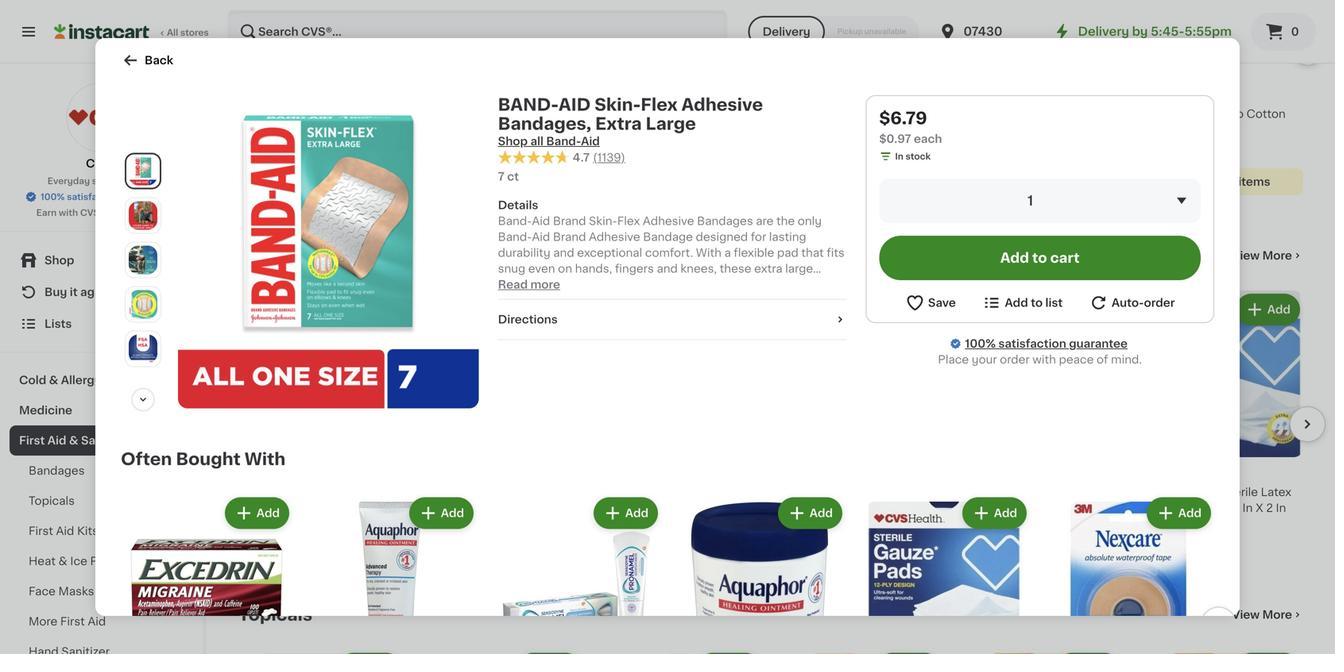 Task type: vqa. For each thing, say whether or not it's contained in the screenshot.
1st 94804 "popup button" from right
no



Task type: describe. For each thing, give the bounding box(es) containing it.
auto-order
[[1112, 298, 1175, 309]]

save for vapostick,
[[836, 95, 857, 103]]

ointment,
[[333, 124, 389, 135]]

lists link
[[10, 308, 193, 340]]

solid
[[777, 124, 805, 135]]

item carousel region containing 9
[[238, 284, 1326, 581]]

directions
[[498, 314, 558, 326]]

bandages, for band-aid skin-flex adhesive bandages, extra large
[[472, 503, 531, 514]]

adhesive for band-aid skin-flex adhesive bandages, extra large shop all band-aid
[[681, 97, 763, 113]]

vaporub for topical
[[271, 108, 321, 120]]

(1139) button
[[593, 150, 625, 166]]

7 inside 'item carousel' region
[[418, 549, 423, 558]]

sterile for pads
[[1222, 487, 1258, 498]]

satisfaction inside "link"
[[998, 339, 1066, 350]]

details button
[[498, 198, 847, 214]]

adherent
[[708, 487, 760, 498]]

$6 for vapostick,
[[859, 95, 870, 103]]

save inside button
[[1015, 95, 1036, 103]]

it
[[70, 287, 78, 298]]

product group containing 9
[[238, 291, 405, 560]]

see eligible items for see eligible items button below (363)
[[271, 192, 372, 203]]

prices
[[118, 177, 146, 186]]

spend inside button
[[962, 95, 991, 103]]

& left ice
[[58, 556, 67, 567]]

free inside spend $40, save $6 vicks children's vapopatch, soothing non-medicated vapors, mess-free aroma patch
[[677, 140, 702, 151]]

see eligible items for see eligible items button under (170)
[[1169, 176, 1270, 188]]

extra for band-aid skin-flex adhesive bandages, extra large
[[534, 503, 563, 514]]

25 ct
[[1136, 533, 1159, 542]]

topical
[[324, 108, 364, 120]]

flex for band-aid skin-flex adhesive bandages, extra large
[[508, 487, 531, 498]]

product group containing see eligible items
[[957, 0, 1124, 195]]

0 horizontal spatial medicine
[[19, 405, 72, 416]]

one
[[1089, 503, 1113, 514]]

often bought with
[[121, 451, 286, 468]]

read
[[498, 279, 528, 291]]

size
[[957, 519, 980, 530]]

vicks inside spend $40, save $6 vicks vapostick, invisible solid balm with soothing vapors, non-medicated
[[777, 108, 807, 120]]

aid for band-aid flexible fabric adhesive bandages, assorted
[[816, 487, 836, 498]]

to for cart
[[1032, 252, 1047, 265]]

with inside earn with cvs® extracare® link
[[59, 209, 78, 217]]

1 inside field
[[1028, 194, 1033, 208]]

view more link for topicals
[[1232, 608, 1303, 623]]

items for see eligible items button below (363)
[[340, 192, 372, 203]]

analgesic
[[275, 124, 330, 135]]

ct down band-aid flexible fabric adhesive bandages, assorted at right
[[795, 533, 805, 542]]

oz inside vicks vaporub ointment (395) 1.76 oz
[[437, 123, 447, 132]]

3 inside cvs pharmacy self adherent gentle wrap 3 inches
[[670, 503, 677, 514]]

0 vertical spatial cvs®
[[86, 158, 117, 169]]

1.76
[[418, 123, 435, 132]]

view more link for bandages
[[1232, 248, 1303, 264]]

all stores link
[[54, 10, 210, 54]]

100% satisfaction guarantee button
[[25, 188, 178, 203]]

0 horizontal spatial topicals
[[29, 496, 75, 507]]

sponsored badge image for band-aid flexible fabric adhesive bandages, assorted
[[777, 545, 825, 554]]

place
[[938, 354, 969, 366]]

view more for topicals
[[1232, 610, 1292, 621]]

x inside cvs pharmacy sterile premium latex free rolled gauze 3 in x 2.1 yd
[[300, 519, 308, 530]]

store
[[92, 177, 115, 186]]

aid for &
[[47, 435, 66, 447]]

items for see eligible items button underneath medicated
[[879, 192, 911, 203]]

peace
[[1059, 354, 1094, 366]]

aid for band-aid skin-flex adhesive bandages, extra large shop all band-aid
[[559, 97, 591, 113]]

beauty
[[1136, 108, 1176, 120]]

view for bandages
[[1232, 250, 1260, 261]]

by
[[1132, 26, 1148, 37]]

1 vertical spatial shop
[[45, 255, 74, 266]]

more first aid
[[29, 617, 106, 628]]

stock
[[906, 152, 931, 161]]

balm
[[808, 124, 836, 135]]

band- for band-aid flexible fabric adhesive bandages, assorted
[[777, 487, 816, 498]]

see eligible items button up the add to cart button
[[957, 168, 1124, 195]]

buy for buy it again
[[45, 287, 67, 298]]

spend $40, save $6
[[962, 95, 1050, 103]]

product group containing vicks vapostick, invisible solid balm with soothing vapors, non-medicated
[[777, 0, 944, 211]]

see for see eligible items button over the add to cart button
[[990, 176, 1011, 188]]

auto-order button
[[1089, 293, 1175, 313]]

1 2 from the left
[[1233, 503, 1240, 514]]

service type group
[[748, 16, 919, 48]]

more first aid link
[[10, 607, 193, 637]]

latex inside cvs pharmacy sterile premium latex free rolled gauze 3 in x 2.1 yd
[[291, 503, 322, 514]]

1 vertical spatial order
[[1000, 354, 1030, 366]]

skin- for band-aid skin-flex adhesive bandages, extra large
[[480, 487, 508, 498]]

allergy
[[61, 375, 102, 386]]

2 horizontal spatial with
[[1032, 354, 1056, 366]]

back
[[145, 55, 173, 66]]

more
[[530, 279, 560, 291]]

07430
[[964, 26, 1002, 37]]

soothing inside spend $40, save $6 vicks children's vapopatch, soothing non-medicated vapors, mess-free aroma patch
[[598, 124, 648, 135]]

non- inside spend $40, save $6 vicks vapostick, invisible solid balm with soothing vapors, non-medicated
[[822, 140, 850, 151]]

each
[[914, 134, 942, 145]]

0 vertical spatial all
[[167, 28, 178, 37]]

100 for band-aid flexible fabric adhesive bandages, assorted
[[777, 533, 793, 542]]

vicks inside spend $40, save $6 vicks children's vapopatch, soothing non-medicated vapors, mess-free aroma patch
[[598, 108, 627, 120]]

ct up details
[[507, 171, 519, 183]]

free inside cvs pharmacy sterile latex free gauze pads 2 in x 2 in
[[1136, 503, 1161, 514]]

delivery by 5:45-5:55pm link
[[1053, 22, 1232, 41]]

face
[[29, 586, 56, 598]]

2 vertical spatial first
[[60, 617, 85, 628]]

first aid & safety
[[19, 435, 119, 447]]

fabric for all
[[1064, 487, 1099, 498]]

fabric for assorted
[[885, 487, 919, 498]]

add to cart
[[1000, 252, 1080, 265]]

get
[[1169, 95, 1186, 103]]

first for first aid kits
[[29, 526, 53, 537]]

(170)
[[1195, 142, 1216, 151]]

mess-
[[642, 140, 677, 151]]

earn with cvs® extracare®
[[36, 209, 157, 217]]

100% inside "link"
[[965, 339, 996, 350]]

view for topicals
[[1232, 610, 1260, 621]]

items for see eligible items button over the add to cart button
[[1059, 176, 1091, 188]]

1 vertical spatial bandages link
[[10, 456, 193, 486]]

place your order with peace of mind.
[[938, 354, 1142, 366]]

cvs pharmacy sterile premium latex free rolled gauze 3 in x 2.1 yd
[[238, 487, 388, 530]]

extracare®
[[107, 209, 157, 217]]

add to cart button
[[879, 236, 1201, 281]]

3.53 oz
[[238, 170, 271, 179]]

cvs® link
[[66, 83, 136, 172]]

vicks inside vicks vaporub ointment (395) 1.76 oz
[[418, 93, 448, 104]]

shop link
[[10, 245, 193, 277]]

first aid kits link
[[10, 517, 193, 547]]

rub
[[238, 124, 261, 135]]

free up 360 at the right top
[[1194, 95, 1214, 103]]

view more for bandages
[[1232, 250, 1292, 261]]

delivery by 5:45-5:55pm
[[1078, 26, 1232, 37]]

satisfaction inside button
[[67, 193, 120, 201]]

save for children's
[[656, 95, 677, 103]]

counter
[[294, 140, 339, 151]]

2.1
[[311, 519, 325, 530]]

skin- for band-aid skin-flex adhesive bandages, extra large shop all band-aid
[[595, 97, 641, 113]]

5:55pm
[[1185, 26, 1232, 37]]

enlarge first aid band-aid skin-flex adhesive bandages, extra large angle_left (opens in a new tab) image
[[129, 201, 157, 230]]

the-
[[270, 140, 294, 151]]

100 for band-aid flexible fabric adhesive bandages, all one size
[[957, 549, 973, 558]]

enlarge first aid band-aid skin-flex adhesive bandages, extra large angle_right (opens in a new tab) image
[[129, 246, 157, 274]]

add to list
[[1005, 298, 1063, 309]]

9
[[247, 466, 259, 483]]

(142)
[[1195, 521, 1217, 529]]

1 horizontal spatial 100% satisfaction guarantee
[[965, 339, 1128, 350]]

enlarge first aid band-aid skin-flex adhesive bandages, extra large hero (opens in a new tab) image
[[129, 157, 157, 185]]

balls
[[1136, 124, 1163, 135]]

again
[[80, 287, 112, 298]]

flexible for all
[[1019, 487, 1062, 498]]

wrap
[[638, 503, 667, 514]]

band- for band-aid skin-flex adhesive bandages, extra large
[[418, 487, 457, 498]]

& left safety
[[69, 435, 78, 447]]

& inside vicks vaporub topical chest rub & analgesic ointment, over-the-counter medicine
[[264, 124, 273, 135]]

5
[[238, 549, 244, 558]]

enlarge first aid band-aid skin-flex adhesive bandages, extra large angle_back (opens in a new tab) image
[[129, 290, 157, 319]]

eligible for see eligible items button under (170)
[[1194, 176, 1236, 188]]

$0.97
[[879, 134, 911, 145]]

$2.99 element
[[1136, 70, 1303, 90]]

cvs pharmacy self adherent gentle wrap 3 inches
[[598, 487, 760, 514]]

mind.
[[1111, 354, 1142, 366]]

essentials
[[104, 375, 163, 386]]

band-
[[546, 136, 581, 147]]

non- inside spend $40, save $6 vicks children's vapopatch, soothing non-medicated vapors, mess-free aroma patch
[[651, 124, 679, 135]]

100% satisfaction guarantee inside button
[[41, 193, 168, 201]]

100 ct for band-aid flexible fabric adhesive bandages, all one size
[[957, 549, 984, 558]]

masks
[[58, 586, 94, 598]]

$ 9 29
[[242, 466, 272, 483]]

see eligible items for see eligible items button underneath medicated
[[810, 192, 911, 203]]

delivery for delivery
[[763, 26, 810, 37]]

of
[[1097, 354, 1108, 366]]

enlarge first aid band-aid skin-flex adhesive bandages, extra large angle_top (opens in a new tab) image
[[129, 335, 157, 363]]

1 horizontal spatial 7 ct
[[498, 171, 519, 183]]

cold & allergy essentials link
[[10, 366, 193, 396]]

beauty 360 jumbo cotton balls (170)
[[1136, 108, 1286, 151]]

latex inside cvs pharmacy sterile latex free gauze pads 2 in x 2 in
[[1261, 487, 1291, 498]]

adhesive for band-aid flexible fabric adhesive bandages, all one size
[[957, 503, 1008, 514]]

assorted
[[893, 503, 944, 514]]

1 field
[[879, 179, 1201, 223]]

band-aid skin-flex adhesive bandages, extra large
[[418, 487, 563, 530]]

medicine inside vicks vaporub topical chest rub & analgesic ointment, over-the-counter medicine
[[342, 140, 394, 151]]

3 inside cvs pharmacy sterile premium latex free rolled gauze 3 in x 2.1 yd
[[277, 519, 284, 530]]

medicated
[[679, 124, 739, 135]]

0 vertical spatial topicals link
[[10, 486, 193, 517]]

1 horizontal spatial 7
[[498, 171, 504, 183]]

protection
[[109, 586, 167, 598]]

everyday store prices link
[[47, 175, 155, 188]]



Task type: locate. For each thing, give the bounding box(es) containing it.
pharmacy up 'pads'
[[1163, 487, 1219, 498]]

1 vertical spatial to
[[1031, 298, 1043, 309]]

product group containing cvs pharmacy self adherent gentle wrap 3 inches
[[598, 291, 764, 531]]

1 vertical spatial guarantee
[[1069, 339, 1128, 350]]

0 horizontal spatial topicals link
[[10, 486, 193, 517]]

flexible
[[839, 487, 882, 498], [1019, 487, 1062, 498]]

item carousel region
[[238, 0, 1326, 221], [238, 284, 1326, 581], [99, 488, 1237, 655]]

cvs down 9
[[238, 487, 262, 498]]

non- up mess-
[[651, 124, 679, 135]]

cvs inside cvs pharmacy sterile premium latex free rolled gauze 3 in x 2.1 yd
[[238, 487, 262, 498]]

in stock
[[895, 152, 931, 161]]

1 horizontal spatial guarantee
[[1069, 339, 1128, 350]]

ointment
[[504, 93, 557, 104]]

to left cart
[[1032, 252, 1047, 265]]

latex down $5.49 element
[[1261, 487, 1291, 498]]

0 horizontal spatial buy
[[45, 287, 67, 298]]

3 up (92)
[[670, 503, 677, 514]]

vapopatch,
[[688, 108, 752, 120]]

2 vapors, from the left
[[777, 140, 819, 151]]

100% up the earn
[[41, 193, 65, 201]]

latex up 2.1
[[291, 503, 322, 514]]

2 save from the left
[[836, 95, 857, 103]]

vaporub for ointment
[[450, 93, 501, 104]]

1 vertical spatial sponsored badge image
[[957, 561, 1005, 570]]

vaporub
[[450, 93, 501, 104], [271, 108, 321, 120]]

extra up aid
[[595, 116, 642, 132]]

pharmacy for free
[[1163, 487, 1219, 498]]

first for first aid & safety
[[19, 435, 45, 447]]

ct right 5 on the bottom left
[[246, 549, 256, 558]]

guarantee up of
[[1069, 339, 1128, 350]]

vicks inside vicks vaporub topical chest rub & analgesic ointment, over-the-counter medicine
[[238, 108, 268, 120]]

pharmacy inside cvs pharmacy sterile latex free gauze pads 2 in x 2 in
[[1163, 487, 1219, 498]]

spend down 07430
[[962, 95, 991, 103]]

0 vertical spatial 1
[[1188, 95, 1191, 103]]

vaporub up 'analgesic'
[[271, 108, 321, 120]]

2 vertical spatial aid
[[88, 617, 106, 628]]

1 $6 from the left
[[679, 95, 691, 103]]

2 pharmacy from the left
[[624, 487, 681, 498]]

read more
[[498, 279, 560, 291]]

save up children's
[[656, 95, 677, 103]]

0 horizontal spatial cvs
[[238, 487, 262, 498]]

more for bandages
[[1262, 250, 1292, 261]]

aid inside 'band-aid skin-flex adhesive bandages, extra large'
[[457, 487, 477, 498]]

everyday store prices
[[47, 177, 146, 186]]

guarantee up extracare®
[[122, 193, 168, 201]]

soothing down invisible at right top
[[865, 124, 916, 135]]

eligible for see eligible items button below (363)
[[296, 192, 338, 203]]

aid inside band-aid skin-flex adhesive bandages, extra large shop all band-aid
[[559, 97, 591, 113]]

product group containing vicks vaporub topical chest rub & analgesic ointment, over-the-counter medicine
[[238, 0, 405, 211]]

0 vertical spatial first
[[19, 435, 45, 447]]

bandages, for band-aid flexible fabric adhesive bandages, assorted
[[831, 503, 890, 514]]

extra left 'gentle'
[[534, 503, 563, 514]]

0 horizontal spatial flex
[[508, 487, 531, 498]]

vicks up aid
[[598, 108, 627, 120]]

vapors, inside spend $40, save $6 vicks vapostick, invisible solid balm with soothing vapors, non-medicated
[[777, 140, 819, 151]]

medicine down cold in the bottom left of the page
[[19, 405, 72, 416]]

0 vertical spatial view
[[1232, 250, 1260, 261]]

3 spend from the left
[[962, 95, 991, 103]]

sterile for rolled
[[324, 487, 360, 498]]

0 horizontal spatial bandages
[[29, 466, 85, 477]]

$40, up vapostick,
[[813, 95, 834, 103]]

sponsored badge image down band-aid flexible fabric adhesive bandages, assorted at right
[[777, 545, 825, 554]]

gauze inside cvs pharmacy sterile latex free gauze pads 2 in x 2 in
[[1164, 503, 1200, 514]]

buy inside 'item carousel' region
[[1141, 95, 1159, 103]]

vapors, up the (1139)
[[598, 140, 639, 151]]

3 down premium
[[277, 519, 284, 530]]

patch
[[598, 156, 630, 167]]

1 vertical spatial flex
[[508, 487, 531, 498]]

bandages, inside 'band-aid skin-flex adhesive bandages, extra large'
[[472, 503, 531, 514]]

sponsored badge image
[[777, 545, 825, 554], [957, 561, 1005, 570]]

vapors, down solid
[[777, 140, 819, 151]]

1 horizontal spatial flex
[[641, 97, 678, 113]]

1 vertical spatial extra
[[534, 503, 563, 514]]

1 horizontal spatial 100
[[957, 549, 973, 558]]

0 vertical spatial gauze
[[1164, 503, 1200, 514]]

07430 button
[[938, 10, 1033, 54]]

flexible for assorted
[[839, 487, 882, 498]]

free down medicated
[[677, 140, 702, 151]]

2 flexible from the left
[[1019, 487, 1062, 498]]

aid inside band-aid flexible fabric adhesive bandages, assorted
[[816, 487, 836, 498]]

jumbo
[[1205, 108, 1244, 120]]

1 save from the left
[[656, 95, 677, 103]]

$6.79 $0.97 each
[[879, 110, 942, 145]]

eligible down medicated
[[835, 192, 876, 203]]

vapostick,
[[810, 108, 869, 120]]

medicine link
[[10, 396, 193, 426]]

0 horizontal spatial 7
[[418, 549, 423, 558]]

ct right 25 in the right bottom of the page
[[1150, 533, 1159, 542]]

aid
[[581, 136, 600, 147]]

1 horizontal spatial vapors,
[[777, 140, 819, 151]]

$40, inside button
[[993, 95, 1013, 103]]

vicks
[[418, 93, 448, 104], [238, 108, 268, 120], [598, 108, 627, 120], [777, 108, 807, 120]]

aid inside band-aid flexible fabric adhesive bandages, all one size
[[996, 487, 1016, 498]]

details
[[498, 200, 538, 211]]

1 inside 'item carousel' region
[[1188, 95, 1191, 103]]

100% inside button
[[41, 193, 65, 201]]

$6 inside button
[[1038, 95, 1050, 103]]

ice
[[70, 556, 87, 567]]

invisible
[[871, 108, 917, 120]]

$40, for children's
[[634, 95, 654, 103]]

order inside auto-order button
[[1144, 298, 1175, 309]]

100% up your
[[965, 339, 996, 350]]

band- inside band-aid flexible fabric adhesive bandages, all one size
[[957, 487, 996, 498]]

item carousel region containing add
[[99, 488, 1237, 655]]

add to list button
[[982, 293, 1063, 313]]

1 vertical spatial view more
[[1232, 610, 1292, 621]]

1 sterile from the left
[[324, 487, 360, 498]]

spend inside spend $40, save $6 vicks vapostick, invisible solid balm with soothing vapors, non-medicated
[[782, 95, 811, 103]]

all inside band-aid flexible fabric adhesive bandages, all one size
[[1073, 503, 1086, 514]]

first
[[19, 435, 45, 447], [29, 526, 53, 537], [60, 617, 85, 628]]

band- for band-aid skin-flex adhesive bandages, extra large shop all band-aid
[[498, 97, 559, 113]]

product group containing beauty 360 jumbo cotton balls
[[1136, 0, 1303, 195]]

1 flexible from the left
[[839, 487, 882, 498]]

2 view more link from the top
[[1232, 608, 1303, 623]]

cvs for cvs pharmacy self adherent gentle wrap 3 inches
[[598, 487, 621, 498]]

0 vertical spatial latex
[[1261, 487, 1291, 498]]

cvs®
[[86, 158, 117, 169], [80, 209, 104, 217]]

buy
[[1141, 95, 1159, 103], [45, 287, 67, 298]]

cvs® up everyday store prices link
[[86, 158, 117, 169]]

1 horizontal spatial shop
[[498, 136, 528, 147]]

2 $40, from the left
[[813, 95, 834, 103]]

0 horizontal spatial sponsored badge image
[[777, 545, 825, 554]]

guarantee inside "link"
[[1069, 339, 1128, 350]]

oz inside product group
[[260, 170, 271, 179]]

2 soothing from the left
[[865, 124, 916, 135]]

see eligible items down (170)
[[1169, 176, 1270, 188]]

spend for vapostick,
[[782, 95, 811, 103]]

& right cold in the bottom left of the page
[[49, 375, 58, 386]]

buy left 'it'
[[45, 287, 67, 298]]

0 horizontal spatial fabric
[[885, 487, 919, 498]]

band- inside 'band-aid skin-flex adhesive bandages, extra large'
[[418, 487, 457, 498]]

sponsored badge image down size
[[957, 561, 1005, 570]]

bandages, inside band-aid skin-flex adhesive bandages, extra large shop all band-aid
[[498, 116, 591, 132]]

1 horizontal spatial sterile
[[1222, 487, 1258, 498]]

extra inside 'band-aid skin-flex adhesive bandages, extra large'
[[534, 503, 563, 514]]

0 vertical spatial bandages
[[238, 248, 327, 264]]

1 fabric from the left
[[885, 487, 919, 498]]

3.53
[[238, 170, 258, 179]]

sterile
[[324, 487, 360, 498], [1222, 487, 1258, 498]]

items for see eligible items button under (170)
[[1238, 176, 1270, 188]]

1 view from the top
[[1232, 250, 1260, 261]]

1 vertical spatial 100 ct
[[957, 549, 984, 558]]

0 vertical spatial view more
[[1232, 250, 1292, 261]]

save down 07430 popup button
[[1015, 95, 1036, 103]]

1 vertical spatial buy
[[45, 287, 67, 298]]

0 vertical spatial guarantee
[[122, 193, 168, 201]]

1 horizontal spatial topicals
[[238, 607, 312, 624]]

see eligible items button down (363)
[[238, 184, 405, 211]]

topicals up first aid kits
[[29, 496, 75, 507]]

2 vertical spatial 3
[[277, 519, 284, 530]]

soothing up '(1139)' "button"
[[598, 124, 648, 135]]

ct down size
[[975, 549, 984, 558]]

sterile up rolled at left
[[324, 487, 360, 498]]

gauze inside cvs pharmacy sterile premium latex free rolled gauze 3 in x 2.1 yd
[[238, 519, 274, 530]]

flex inside band-aid skin-flex adhesive bandages, extra large shop all band-aid
[[641, 97, 678, 113]]

see eligible items down medicated
[[810, 192, 911, 203]]

with down 100% satisfaction guarantee "link"
[[1032, 354, 1056, 366]]

with right the earn
[[59, 209, 78, 217]]

1 vertical spatial satisfaction
[[998, 339, 1066, 350]]

1 horizontal spatial bandages link
[[238, 246, 327, 265]]

inches
[[680, 503, 717, 514]]

0 vertical spatial large
[[646, 116, 696, 132]]

flexible inside band-aid flexible fabric adhesive bandages, assorted
[[839, 487, 882, 498]]

0 horizontal spatial gauze
[[238, 519, 274, 530]]

pharmacy for latex
[[265, 487, 321, 498]]

see eligible items up the add to cart button
[[990, 176, 1091, 188]]

eligible down (170)
[[1194, 176, 1236, 188]]

extra for band-aid skin-flex adhesive bandages, extra large shop all band-aid
[[595, 116, 642, 132]]

0 vertical spatial buy
[[1141, 95, 1159, 103]]

free up 25 ct
[[1136, 503, 1161, 514]]

spend for children's
[[602, 95, 631, 103]]

$6 inside spend $40, save $6 vicks vapostick, invisible solid balm with soothing vapors, non-medicated
[[859, 95, 870, 103]]

sterile inside cvs pharmacy sterile latex free gauze pads 2 in x 2 in
[[1222, 487, 1258, 498]]

in
[[895, 152, 903, 161], [1242, 503, 1253, 514], [1276, 503, 1286, 514], [287, 519, 297, 530]]

0 vertical spatial 7 ct
[[498, 171, 519, 183]]

bandages, inside band-aid flexible fabric adhesive bandages, assorted
[[831, 503, 890, 514]]

band- inside band-aid skin-flex adhesive bandages, extra large shop all band-aid
[[498, 97, 559, 113]]

3 $40, from the left
[[993, 95, 1013, 103]]

2 horizontal spatial $6
[[1038, 95, 1050, 103]]

aid left the kits
[[56, 526, 74, 537]]

2
[[1233, 503, 1240, 514], [1266, 503, 1273, 514]]

skin- inside band-aid skin-flex adhesive bandages, extra large shop all band-aid
[[595, 97, 641, 113]]

large for band-aid skin-flex adhesive bandages, extra large shop all band-aid
[[646, 116, 696, 132]]

see eligible items down (363)
[[271, 192, 372, 203]]

0 horizontal spatial soothing
[[598, 124, 648, 135]]

topicals link
[[10, 486, 193, 517], [238, 606, 312, 625]]

large inside 'band-aid skin-flex adhesive bandages, extra large'
[[418, 519, 450, 530]]

1 horizontal spatial pharmacy
[[624, 487, 681, 498]]

1 vertical spatial 1
[[1028, 194, 1033, 208]]

guarantee inside button
[[122, 193, 168, 201]]

product group
[[238, 0, 405, 211], [777, 0, 944, 211], [957, 0, 1124, 195], [1136, 0, 1303, 195], [238, 291, 405, 560], [418, 291, 585, 560], [598, 291, 764, 531], [777, 291, 944, 558], [957, 291, 1124, 574], [1136, 291, 1303, 544], [121, 495, 292, 655], [305, 495, 477, 655], [490, 495, 661, 655], [674, 495, 846, 655], [858, 495, 1030, 655], [1043, 495, 1214, 655]]

1 vertical spatial 100%
[[965, 339, 996, 350]]

vicks up solid
[[777, 108, 807, 120]]

x right 'pads'
[[1256, 503, 1263, 514]]

to left list on the right
[[1031, 298, 1043, 309]]

free inside cvs pharmacy sterile premium latex free rolled gauze 3 in x 2.1 yd
[[325, 503, 349, 514]]

3 save from the left
[[1015, 95, 1036, 103]]

buy it again
[[45, 287, 112, 298]]

over-
[[238, 140, 270, 151]]

1 vertical spatial with
[[59, 209, 78, 217]]

3 left get
[[1161, 95, 1167, 103]]

vicks up rub
[[238, 108, 268, 120]]

1 soothing from the left
[[598, 124, 648, 135]]

heat & ice packs
[[29, 556, 123, 567]]

premium
[[238, 503, 288, 514]]

0 vertical spatial vaporub
[[450, 93, 501, 104]]

all left the stores
[[167, 28, 178, 37]]

first up heat in the bottom of the page
[[29, 526, 53, 537]]

(1139)
[[593, 152, 625, 163]]

flexible up (310)
[[839, 487, 882, 498]]

0 horizontal spatial pharmacy
[[265, 487, 321, 498]]

0 horizontal spatial latex
[[291, 503, 322, 514]]

flex
[[641, 97, 678, 113], [508, 487, 531, 498]]

earn with cvs® extracare® link
[[36, 207, 166, 219]]

1 vertical spatial x
[[300, 519, 308, 530]]

0 horizontal spatial bandages link
[[10, 456, 193, 486]]

3 pharmacy from the left
[[1163, 487, 1219, 498]]

satisfaction up place your order with peace of mind.
[[998, 339, 1066, 350]]

pharmacy inside cvs pharmacy self adherent gentle wrap 3 inches
[[624, 487, 681, 498]]

save inside spend $40, save $6 vicks vapostick, invisible solid balm with soothing vapors, non-medicated
[[836, 95, 857, 103]]

cvs up 25 ct
[[1136, 487, 1160, 498]]

cvs® down 100% satisfaction guarantee button
[[80, 209, 104, 217]]

1 spend from the left
[[602, 95, 631, 103]]

100% satisfaction guarantee up place your order with peace of mind.
[[965, 339, 1128, 350]]

sponsored badge image for band-aid flexible fabric adhesive bandages, all one size
[[957, 561, 1005, 570]]

see
[[990, 176, 1011, 188], [1169, 176, 1191, 188], [271, 192, 293, 203], [810, 192, 832, 203]]

bandages, for band-aid flexible fabric adhesive bandages, all one size
[[1011, 503, 1070, 514]]

back button
[[121, 51, 173, 70]]

pads
[[1202, 503, 1230, 514]]

vicks up 1.76
[[418, 93, 448, 104]]

medicated
[[850, 140, 910, 151]]

1 horizontal spatial medicine
[[342, 140, 394, 151]]

1 vertical spatial skin-
[[480, 487, 508, 498]]

2 horizontal spatial $40,
[[993, 95, 1013, 103]]

items down in stock
[[879, 192, 911, 203]]

(92)
[[656, 521, 675, 529]]

flex for band-aid skin-flex adhesive bandages, extra large shop all band-aid
[[641, 97, 678, 113]]

2 spend from the left
[[782, 95, 811, 103]]

0 horizontal spatial skin-
[[480, 487, 508, 498]]

eligible for see eligible items button underneath medicated
[[835, 192, 876, 203]]

see for see eligible items button below (363)
[[271, 192, 293, 203]]

1 vertical spatial 7
[[418, 549, 423, 558]]

more for topicals
[[1262, 610, 1292, 621]]

100% satisfaction guarantee link
[[965, 336, 1128, 352]]

bandages,
[[498, 116, 591, 132], [472, 503, 531, 514], [831, 503, 890, 514], [1011, 503, 1070, 514]]

save inside spend $40, save $6 vicks children's vapopatch, soothing non-medicated vapors, mess-free aroma patch
[[656, 95, 677, 103]]

3 $6 from the left
[[1038, 95, 1050, 103]]

2 2 from the left
[[1266, 503, 1273, 514]]

aid for band-aid flexible fabric adhesive bandages, all one size
[[996, 487, 1016, 498]]

items down ointment,
[[340, 192, 372, 203]]

0 horizontal spatial satisfaction
[[67, 193, 120, 201]]

1 horizontal spatial non-
[[822, 140, 850, 151]]

fabric inside band-aid flexible fabric adhesive bandages, assorted
[[885, 487, 919, 498]]

4.7
[[573, 152, 590, 163]]

more
[[1262, 250, 1292, 261], [1262, 610, 1292, 621], [29, 617, 57, 628]]

$40, inside spend $40, save $6 vicks vapostick, invisible solid balm with soothing vapors, non-medicated
[[813, 95, 834, 103]]

fabric up one
[[1064, 487, 1099, 498]]

0 horizontal spatial 100 ct
[[777, 533, 805, 542]]

vapors, inside spend $40, save $6 vicks children's vapopatch, soothing non-medicated vapors, mess-free aroma patch
[[598, 140, 639, 151]]

delivery button
[[748, 16, 825, 48]]

adhesive for band-aid skin-flex adhesive bandages, extra large
[[418, 503, 469, 514]]

adhesive inside 'band-aid skin-flex adhesive bandages, extra large'
[[418, 503, 469, 514]]

with
[[245, 451, 286, 468]]

$5.49 element
[[1136, 464, 1303, 485]]

2 horizontal spatial 3
[[1161, 95, 1167, 103]]

2 horizontal spatial spend
[[962, 95, 991, 103]]

0 horizontal spatial flexible
[[839, 487, 882, 498]]

$40, inside spend $40, save $6 vicks children's vapopatch, soothing non-medicated vapors, mess-free aroma patch
[[634, 95, 654, 103]]

auto-
[[1112, 298, 1144, 309]]

1 horizontal spatial vaporub
[[450, 93, 501, 104]]

vapors,
[[598, 140, 639, 151], [777, 140, 819, 151]]

shop up 'it'
[[45, 255, 74, 266]]

1 horizontal spatial 2
[[1266, 503, 1273, 514]]

save
[[928, 298, 956, 309]]

everyday
[[47, 177, 90, 186]]

see for see eligible items button under (170)
[[1169, 176, 1191, 188]]

in inside cvs pharmacy sterile premium latex free rolled gauze 3 in x 2.1 yd
[[287, 519, 297, 530]]

7 ct inside 'item carousel' region
[[418, 549, 434, 558]]

oz right 1.76
[[437, 123, 447, 132]]

1 vertical spatial latex
[[291, 503, 322, 514]]

1 view more link from the top
[[1232, 248, 1303, 264]]

vaporub inside vicks vaporub topical chest rub & analgesic ointment, over-the-counter medicine
[[271, 108, 321, 120]]

adhesive inside band-aid skin-flex adhesive bandages, extra large shop all band-aid
[[681, 97, 763, 113]]

1 vertical spatial oz
[[260, 170, 271, 179]]

item carousel region containing vicks vaporub ointment
[[238, 0, 1326, 221]]

aid for band-aid skin-flex adhesive bandages, extra large
[[457, 487, 477, 498]]

pharmacy for gentle
[[624, 487, 681, 498]]

pharmacy up premium
[[265, 487, 321, 498]]

1 horizontal spatial order
[[1144, 298, 1175, 309]]

spend $40, save $6 vicks children's vapopatch, soothing non-medicated vapors, mess-free aroma patch
[[598, 95, 752, 167]]

3 cvs from the left
[[1136, 487, 1160, 498]]

2 cvs from the left
[[598, 487, 621, 498]]

non- down balm
[[822, 140, 850, 151]]

25
[[1136, 533, 1148, 542]]

guarantee
[[122, 193, 168, 201], [1069, 339, 1128, 350]]

view more link
[[1232, 248, 1303, 264], [1232, 608, 1303, 623]]

2 view from the top
[[1232, 610, 1260, 621]]

& right rub
[[264, 124, 273, 135]]

1 vertical spatial vaporub
[[271, 108, 321, 120]]

buy up beauty
[[1141, 95, 1159, 103]]

0 button
[[1251, 13, 1316, 51]]

see eligible items for see eligible items button over the add to cart button
[[990, 176, 1091, 188]]

topicals link up the kits
[[10, 486, 193, 517]]

sterile inside cvs pharmacy sterile premium latex free rolled gauze 3 in x 2.1 yd
[[324, 487, 360, 498]]

$40, down 07430 popup button
[[993, 95, 1013, 103]]

first aid band-aid skin-flex adhesive bandages, extra large hero image
[[178, 108, 479, 409]]

$6 inside spend $40, save $6 vicks children's vapopatch, soothing non-medicated vapors, mess-free aroma patch
[[679, 95, 691, 103]]

1 vertical spatial cvs®
[[80, 209, 104, 217]]

0 horizontal spatial 7 ct
[[418, 549, 434, 558]]

7
[[498, 171, 504, 183], [418, 549, 423, 558]]

0 horizontal spatial non-
[[651, 124, 679, 135]]

gauze down premium
[[238, 519, 274, 530]]

directions button
[[498, 312, 847, 328]]

adhesive inside band-aid flexible fabric adhesive bandages, all one size
[[957, 503, 1008, 514]]

with inside spend $40, save $6 vicks vapostick, invisible solid balm with soothing vapors, non-medicated
[[839, 124, 862, 135]]

buy for buy 3 get 1 free
[[1141, 95, 1159, 103]]

all left one
[[1073, 503, 1086, 514]]

$40, up children's
[[634, 95, 654, 103]]

aid
[[559, 97, 591, 113], [457, 487, 477, 498], [816, 487, 836, 498], [996, 487, 1016, 498]]

band- inside band-aid flexible fabric adhesive bandages, assorted
[[777, 487, 816, 498]]

$40, for vapostick,
[[813, 95, 834, 103]]

0 horizontal spatial x
[[300, 519, 308, 530]]

spend up solid
[[782, 95, 811, 103]]

ct down 'band-aid skin-flex adhesive bandages, extra large'
[[425, 549, 434, 558]]

1 horizontal spatial gauze
[[1164, 503, 1200, 514]]

see eligible items button down medicated
[[777, 184, 944, 211]]

aid left safety
[[47, 435, 66, 447]]

all
[[530, 136, 543, 147]]

band-aid flexible fabric adhesive bandages, assorted
[[777, 487, 944, 514]]

1 vapors, from the left
[[598, 140, 639, 151]]

1 view more from the top
[[1232, 250, 1292, 261]]

topicals down 5 ct
[[238, 607, 312, 624]]

see eligible items button down (170)
[[1136, 168, 1303, 195]]

None search field
[[227, 10, 728, 54]]

shop inside band-aid skin-flex adhesive bandages, extra large shop all band-aid
[[498, 136, 528, 147]]

large inside band-aid skin-flex adhesive bandages, extra large shop all band-aid
[[646, 116, 696, 132]]

bandages, for band-aid skin-flex adhesive bandages, extra large shop all band-aid
[[498, 116, 591, 132]]

1 horizontal spatial bandages
[[238, 248, 327, 264]]

vaporub up (395)
[[450, 93, 501, 104]]

2 view more from the top
[[1232, 610, 1292, 621]]

1 vertical spatial topicals
[[238, 607, 312, 624]]

0 horizontal spatial save
[[656, 95, 677, 103]]

pharmacy inside cvs pharmacy sterile premium latex free rolled gauze 3 in x 2.1 yd
[[265, 487, 321, 498]]

100 ct for band-aid flexible fabric adhesive bandages, assorted
[[777, 533, 805, 542]]

2 $6 from the left
[[859, 95, 870, 103]]

adhesive inside band-aid flexible fabric adhesive bandages, assorted
[[777, 503, 829, 514]]

1 horizontal spatial latex
[[1261, 487, 1291, 498]]

cvs inside cvs pharmacy self adherent gentle wrap 3 inches
[[598, 487, 621, 498]]

0 vertical spatial extra
[[595, 116, 642, 132]]

topicals link down 5 ct
[[238, 606, 312, 625]]

1
[[1188, 95, 1191, 103], [1028, 194, 1033, 208]]

1 horizontal spatial large
[[646, 116, 696, 132]]

0 horizontal spatial 100%
[[41, 193, 65, 201]]

7 ct down 'band-aid skin-flex adhesive bandages, extra large'
[[418, 549, 434, 558]]

0 vertical spatial bandages link
[[238, 246, 327, 265]]

0 vertical spatial 100
[[777, 533, 793, 542]]

spend up children's
[[602, 95, 631, 103]]

1 horizontal spatial sponsored badge image
[[957, 561, 1005, 570]]

extra
[[595, 116, 642, 132], [534, 503, 563, 514]]

adhesive for band-aid flexible fabric adhesive bandages, assorted
[[777, 503, 829, 514]]

cvs pharmacy sterile latex free gauze pads 2 in x 2 in
[[1136, 487, 1291, 514]]

gauze up (142)
[[1164, 503, 1200, 514]]

soothing inside spend $40, save $6 vicks vapostick, invisible solid balm with soothing vapors, non-medicated
[[865, 124, 916, 135]]

see for see eligible items button underneath medicated
[[810, 192, 832, 203]]

gentle
[[598, 503, 635, 514]]

band-aid skin-flex adhesive bandages, extra large shop all band-aid
[[498, 97, 763, 147]]

delivery for delivery by 5:45-5:55pm
[[1078, 26, 1129, 37]]

1 pharmacy from the left
[[265, 487, 321, 498]]

bandages link
[[238, 246, 327, 265], [10, 456, 193, 486]]

bandages, inside band-aid flexible fabric adhesive bandages, all one size
[[1011, 503, 1070, 514]]

0 vertical spatial x
[[1256, 503, 1263, 514]]

1 vertical spatial large
[[418, 519, 450, 530]]

vaporub inside vicks vaporub ointment (395) 1.76 oz
[[450, 93, 501, 104]]

0 horizontal spatial vapors,
[[598, 140, 639, 151]]

100 ct down band-aid flexible fabric adhesive bandages, assorted at right
[[777, 533, 805, 542]]

with down vapostick,
[[839, 124, 862, 135]]

$6 for children's
[[679, 95, 691, 103]]

cvs® logo image
[[66, 83, 136, 153]]

$40,
[[634, 95, 654, 103], [813, 95, 834, 103], [993, 95, 1013, 103]]

extra inside band-aid skin-flex adhesive bandages, extra large shop all band-aid
[[595, 116, 642, 132]]

1 vertical spatial topicals link
[[238, 606, 312, 625]]

1 vertical spatial 3
[[670, 503, 677, 514]]

1 horizontal spatial x
[[1256, 503, 1263, 514]]

skin- inside 'band-aid skin-flex adhesive bandages, extra large'
[[480, 487, 508, 498]]

flex inside 'band-aid skin-flex adhesive bandages, extra large'
[[508, 487, 531, 498]]

fabric up assorted
[[885, 487, 919, 498]]

topicals
[[29, 496, 75, 507], [238, 607, 312, 624]]

spend inside spend $40, save $6 vicks children's vapopatch, soothing non-medicated vapors, mess-free aroma patch
[[602, 95, 631, 103]]

& right masks at left
[[97, 586, 106, 598]]

medicine down ointment,
[[342, 140, 394, 151]]

cvs up 'gentle'
[[598, 487, 621, 498]]

band- for band-aid flexible fabric adhesive bandages, all one size
[[957, 487, 996, 498]]

face masks & protection
[[29, 586, 167, 598]]

x
[[1256, 503, 1263, 514], [300, 519, 308, 530]]

aid for kits
[[56, 526, 74, 537]]

0 horizontal spatial 1
[[1028, 194, 1033, 208]]

cvs for cvs pharmacy sterile latex free gauze pads 2 in x 2 in
[[1136, 487, 1160, 498]]

1 vertical spatial gauze
[[238, 519, 274, 530]]

flexible inside band-aid flexible fabric adhesive bandages, all one size
[[1019, 487, 1062, 498]]

all stores
[[167, 28, 209, 37]]

1 $40, from the left
[[634, 95, 654, 103]]

save up vapostick,
[[836, 95, 857, 103]]

cvs inside cvs pharmacy sterile latex free gauze pads 2 in x 2 in
[[1136, 487, 1160, 498]]

bandages
[[238, 248, 327, 264], [29, 466, 85, 477]]

0 vertical spatial order
[[1144, 298, 1175, 309]]

delivery inside button
[[763, 26, 810, 37]]

free up yd
[[325, 503, 349, 514]]

fabric inside band-aid flexible fabric adhesive bandages, all one size
[[1064, 487, 1099, 498]]

2 sterile from the left
[[1222, 487, 1258, 498]]

0 horizontal spatial large
[[418, 519, 450, 530]]

0 horizontal spatial 2
[[1233, 503, 1240, 514]]

eligible for see eligible items button over the add to cart button
[[1014, 176, 1056, 188]]

flexible up (89)
[[1019, 487, 1062, 498]]

1 cvs from the left
[[238, 487, 262, 498]]

2 horizontal spatial save
[[1015, 95, 1036, 103]]

instacart logo image
[[54, 22, 149, 41]]

x inside cvs pharmacy sterile latex free gauze pads 2 in x 2 in
[[1256, 503, 1263, 514]]

to for list
[[1031, 298, 1043, 309]]

7 ct up details
[[498, 171, 519, 183]]

safety
[[81, 435, 119, 447]]

aid down face masks & protection
[[88, 617, 106, 628]]

large for band-aid skin-flex adhesive bandages, extra large
[[418, 519, 450, 530]]

cvs for cvs pharmacy sterile premium latex free rolled gauze 3 in x 2.1 yd
[[238, 487, 262, 498]]

2 fabric from the left
[[1064, 487, 1099, 498]]

100% satisfaction guarantee
[[41, 193, 168, 201], [965, 339, 1128, 350]]



